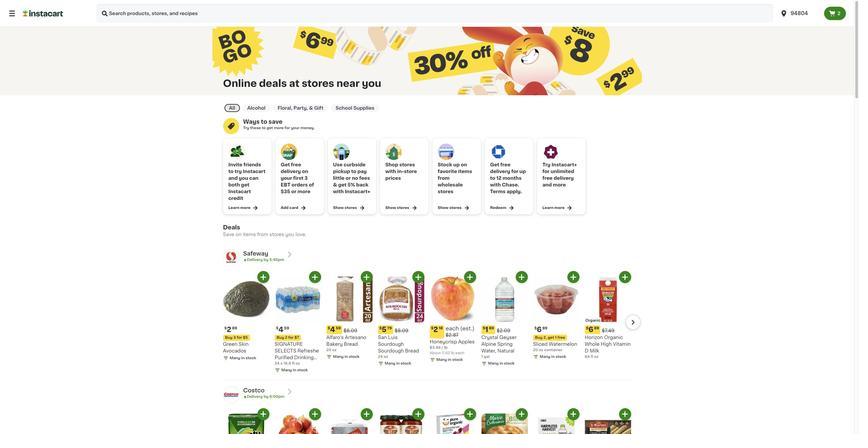 Task type: locate. For each thing, give the bounding box(es) containing it.
89 up crystal
[[489, 327, 495, 331]]

stock down container
[[556, 356, 567, 359]]

up inside get free delivery for up to 12 months with chase. terms apply.
[[520, 169, 526, 174]]

instacart+ down back
[[345, 189, 371, 194]]

sourdough
[[378, 342, 404, 347], [378, 349, 404, 354]]

1 horizontal spatial or
[[346, 176, 351, 181]]

0 vertical spatial up
[[454, 163, 460, 167]]

and inside "try instacart+ for unlimited free delivery and more"
[[543, 183, 552, 187]]

in for crystal geyser alpine spring water, natural
[[500, 362, 504, 366]]

2 vertical spatial with
[[333, 189, 344, 194]]

milk
[[590, 349, 600, 354]]

buy for 4
[[277, 336, 284, 340]]

costco image
[[223, 387, 239, 404]]

0 vertical spatial instacart+
[[552, 163, 578, 167]]

1 get from the left
[[281, 163, 290, 167]]

san
[[378, 336, 387, 340]]

many in stock down 16.9
[[282, 369, 308, 373]]

oz inside san luis sourdough sourdough bread 24 oz
[[384, 356, 389, 359]]

many in stock down 0.62
[[437, 358, 463, 362]]

0 vertical spatial or
[[346, 176, 351, 181]]

many down san luis sourdough sourdough bread 24 oz at the bottom left of the page
[[385, 362, 396, 366]]

for left $5
[[237, 336, 242, 340]]

product group
[[223, 272, 270, 362], [275, 272, 321, 374], [327, 272, 373, 360], [378, 272, 425, 367], [430, 272, 476, 363], [482, 272, 528, 367], [534, 272, 580, 360], [585, 272, 632, 360], [223, 409, 270, 435], [275, 409, 321, 435], [327, 409, 373, 435], [378, 409, 425, 435], [430, 409, 476, 435], [482, 409, 528, 435], [534, 409, 580, 435], [585, 409, 632, 435]]

get inside get free delivery for up to 12 months with chase. terms apply.
[[491, 163, 500, 167]]

1 vertical spatial up
[[520, 169, 526, 174]]

1 horizontal spatial try
[[543, 163, 551, 167]]

1 vertical spatial each
[[456, 352, 465, 355]]

safeway
[[243, 251, 269, 257]]

many in stock down container
[[540, 356, 567, 359]]

1 horizontal spatial 1
[[486, 327, 489, 334]]

$ inside $ 1 89
[[483, 327, 486, 331]]

many in stock down natural
[[489, 362, 515, 366]]

online
[[223, 78, 257, 88]]

more down credit on the left top of the page
[[241, 206, 251, 210]]

1 vertical spatial you
[[239, 176, 248, 181]]

$
[[225, 327, 227, 331], [276, 327, 279, 331], [328, 327, 330, 331], [380, 327, 382, 331], [431, 327, 434, 331], [483, 327, 486, 331], [535, 327, 537, 331], [587, 327, 589, 331]]

buy 2, get 1 free
[[536, 336, 566, 340]]

your inside the get free delivery on your first 3 ebt orders of $35 or more
[[281, 176, 292, 181]]

get up 12
[[491, 163, 500, 167]]

0 horizontal spatial show
[[333, 206, 344, 210]]

your up ebt
[[281, 176, 292, 181]]

oz
[[332, 349, 337, 352], [539, 349, 544, 352], [384, 356, 389, 359], [595, 356, 599, 359], [296, 362, 300, 366]]

$ 6 89 up 2,
[[535, 327, 548, 334]]

24 left x
[[275, 362, 280, 366]]

1 89 from the left
[[232, 327, 237, 331]]

24 down san
[[378, 356, 383, 359]]

delivery for to
[[491, 169, 511, 174]]

and down unlimited
[[543, 183, 552, 187]]

favorite
[[438, 169, 457, 174]]

1 vertical spatial organic
[[605, 336, 624, 340]]

with inside use curbside pickup to pay little or no fees & get 5% back with instacart+
[[333, 189, 344, 194]]

get inside ways to save try these to get more for your money.
[[267, 126, 273, 130]]

1 horizontal spatial items
[[459, 169, 473, 174]]

of
[[309, 183, 314, 187]]

for inside get free delivery for up to 12 months with chase. terms apply.
[[512, 169, 519, 174]]

1 delivery from the top
[[247, 258, 263, 262]]

0 horizontal spatial items
[[243, 232, 256, 237]]

0 horizontal spatial instacart+
[[345, 189, 371, 194]]

stock down san luis sourdough sourdough bread 24 oz at the bottom left of the page
[[401, 362, 412, 366]]

1 horizontal spatial 6
[[589, 327, 594, 334]]

bread inside san luis sourdough sourdough bread 24 oz
[[405, 349, 419, 354]]

get down save
[[267, 126, 273, 130]]

for left unlimited
[[543, 169, 550, 174]]

delivery inside the get free delivery on your first 3 ebt orders of $35 or more
[[281, 169, 301, 174]]

1 vertical spatial bread
[[405, 349, 419, 354]]

delivery for first
[[281, 169, 301, 174]]

0 horizontal spatial &
[[309, 106, 313, 111]]

bread down artesano
[[344, 342, 358, 347]]

$ 2 18 each (est.) $2.87 honeycrisp apples $3.49 / lb about 0.62 lb each
[[430, 326, 475, 355]]

organic down $7.49
[[605, 336, 624, 340]]

1 horizontal spatial &
[[333, 183, 337, 187]]

4 89 from the left
[[595, 327, 600, 331]]

$ for san luis sourdough sourdough bread
[[380, 327, 382, 331]]

show stores for use curbside pickup to pay little or no fees & get 5% back with instacart+
[[333, 206, 357, 210]]

free up 12
[[501, 163, 511, 167]]

stock down artesano
[[349, 356, 360, 359]]

12
[[497, 176, 502, 181]]

items up safeway
[[243, 232, 256, 237]]

5
[[382, 327, 387, 334]]

1 vertical spatial 3
[[234, 336, 236, 340]]

and
[[229, 176, 238, 181], [543, 183, 552, 187]]

1 59 from the left
[[284, 327, 289, 331]]

$2.87
[[446, 333, 459, 338]]

1 horizontal spatial learn
[[543, 206, 554, 210]]

$ 1 89
[[483, 327, 495, 334]]

1 horizontal spatial bread
[[405, 349, 419, 354]]

20
[[327, 349, 332, 352], [534, 349, 538, 352]]

free up first
[[291, 163, 301, 167]]

1 horizontal spatial show stores
[[386, 206, 410, 210]]

delivery up first
[[281, 169, 301, 174]]

0 horizontal spatial 24
[[275, 362, 280, 366]]

in for signature selects refreshe purified drinking water
[[293, 369, 297, 373]]

you right near in the left top of the page
[[362, 78, 382, 88]]

selects
[[275, 349, 297, 354]]

2 6 from the left
[[589, 327, 594, 334]]

2 inside $ 2 18 each (est.) $2.87 honeycrisp apples $3.49 / lb about 0.62 lb each
[[434, 327, 438, 334]]

0 vertical spatial and
[[229, 176, 238, 181]]

stock
[[438, 163, 453, 167]]

buy up green
[[225, 336, 233, 340]]

with inside shop stores with in-store prices
[[386, 169, 396, 174]]

1 learn from the left
[[229, 206, 240, 210]]

0 horizontal spatial or
[[292, 189, 297, 194]]

2 buy from the left
[[277, 336, 284, 340]]

delivery down unlimited
[[554, 176, 574, 181]]

items inside stock up on favorite items from wholesale stores
[[459, 169, 473, 174]]

show for use curbside pickup to pay little or no fees & get 5% back with instacart+
[[333, 206, 344, 210]]

1 learn more from the left
[[229, 206, 251, 210]]

&
[[309, 106, 313, 111], [333, 183, 337, 187]]

get down 'little'
[[339, 183, 347, 187]]

with down 'little'
[[333, 189, 344, 194]]

0 vertical spatial 1
[[486, 327, 489, 334]]

online deals at stores near you main content
[[0, 0, 855, 435]]

store
[[404, 169, 417, 174]]

many in stock down bakery
[[333, 356, 360, 359]]

by
[[264, 258, 269, 262], [264, 395, 269, 399]]

ways to save try these to get more for your money.
[[243, 119, 315, 130]]

signature
[[275, 342, 303, 347]]

many in stock for sliced watermelon
[[540, 356, 567, 359]]

4 inside the $ 4 59 $6.09 alfaro's artesano bakery bread 20 oz
[[330, 327, 335, 334]]

& inside floral, party, & gift link
[[309, 106, 313, 111]]

1 horizontal spatial buy
[[277, 336, 284, 340]]

4 $ from the left
[[380, 327, 382, 331]]

up up months
[[520, 169, 526, 174]]

back
[[357, 183, 369, 187]]

by left 5:45pm
[[264, 258, 269, 262]]

in down 24 x 16.9 fl oz
[[293, 369, 297, 373]]

3 buy from the left
[[536, 336, 543, 340]]

$ left '79' on the bottom of the page
[[380, 327, 382, 331]]

1 vertical spatial try
[[543, 163, 551, 167]]

$ for green skin avocados
[[225, 327, 227, 331]]

organic up horizon
[[586, 319, 601, 323]]

1 left gal
[[482, 356, 483, 359]]

0 horizontal spatial buy
[[225, 336, 233, 340]]

to
[[261, 119, 267, 125], [262, 126, 266, 130], [229, 169, 234, 174], [352, 169, 357, 174], [491, 176, 496, 181]]

2 by from the top
[[264, 395, 269, 399]]

4 for $ 4 59
[[279, 327, 284, 334]]

1 horizontal spatial on
[[302, 169, 309, 174]]

fl
[[591, 356, 594, 359], [292, 362, 295, 366]]

1 20 from the left
[[327, 349, 332, 352]]

items
[[459, 169, 473, 174], [243, 232, 256, 237]]

learn for invite friends to try instacart and you can both get instacart credit
[[229, 206, 240, 210]]

in down 0.62
[[448, 358, 452, 362]]

or inside use curbside pickup to pay little or no fees & get 5% back with instacart+
[[346, 176, 351, 181]]

1 horizontal spatial you
[[286, 232, 295, 237]]

deals
[[259, 78, 287, 88]]

add
[[281, 206, 289, 210]]

0 horizontal spatial 3
[[234, 336, 236, 340]]

on for stock
[[461, 163, 468, 167]]

1 horizontal spatial 4
[[330, 327, 335, 334]]

delivery by 6:00pm
[[247, 395, 285, 399]]

add image for alfaro's artesano bakery bread
[[363, 273, 371, 282]]

2 89 from the left
[[489, 327, 495, 331]]

0 horizontal spatial 4
[[279, 327, 284, 334]]

delivery down safeway
[[247, 258, 263, 262]]

many
[[333, 356, 344, 359], [540, 356, 551, 359], [230, 357, 241, 361], [437, 358, 447, 362], [385, 362, 396, 366], [489, 362, 499, 366], [282, 369, 292, 373]]

1 horizontal spatial instacart+
[[552, 163, 578, 167]]

show stores down wholesale
[[438, 206, 462, 210]]

3 show stores from the left
[[438, 206, 462, 210]]

crystal geyser alpine spring water, natural 1 gal
[[482, 336, 517, 359]]

1 vertical spatial 24
[[275, 362, 280, 366]]

refreshe
[[298, 349, 319, 354]]

1 horizontal spatial 3
[[305, 176, 308, 181]]

59 up buy 2 for $7
[[284, 327, 289, 331]]

$ inside $ 4 59
[[276, 327, 279, 331]]

lb right /
[[444, 346, 448, 350]]

by left 6:00pm
[[264, 395, 269, 399]]

add image
[[311, 273, 319, 282], [363, 273, 371, 282], [414, 273, 423, 282], [466, 273, 475, 282], [518, 273, 526, 282], [259, 411, 268, 419], [466, 411, 475, 419]]

to left 12
[[491, 176, 496, 181]]

2 horizontal spatial delivery
[[554, 176, 574, 181]]

1 horizontal spatial learn more
[[543, 206, 565, 210]]

0 horizontal spatial show stores
[[333, 206, 357, 210]]

with up terms
[[491, 183, 501, 187]]

product group containing 1
[[482, 272, 528, 367]]

product group containing 5
[[378, 272, 425, 367]]

from up safeway
[[257, 232, 268, 237]]

0 horizontal spatial learn more
[[229, 206, 251, 210]]

more down unlimited
[[553, 183, 566, 187]]

instacart up credit on the left top of the page
[[229, 189, 251, 194]]

add image for crystal geyser alpine spring water, natural
[[518, 273, 526, 282]]

to left try
[[229, 169, 234, 174]]

your inside ways to save try these to get more for your money.
[[291, 126, 300, 130]]

oz inside the $ 4 59 $6.09 alfaro's artesano bakery bread 20 oz
[[332, 349, 337, 352]]

1 4 from the left
[[279, 327, 284, 334]]

free inside item carousel region
[[558, 336, 566, 340]]

you inside deals save on items from stores you love.
[[286, 232, 295, 237]]

2 $ from the left
[[276, 327, 279, 331]]

$ 6 89 inside $6.89 original price: $7.49 element
[[587, 327, 600, 334]]

you for deals
[[286, 232, 295, 237]]

up up favorite
[[454, 163, 460, 167]]

1 up sliced watermelon 20 oz container
[[556, 336, 557, 340]]

5%
[[348, 183, 355, 187]]

items right favorite
[[459, 169, 473, 174]]

2 delivery from the top
[[247, 395, 263, 399]]

$7
[[295, 336, 299, 340]]

lb right 0.62
[[451, 352, 455, 355]]

add image
[[259, 273, 268, 282], [570, 273, 578, 282], [621, 273, 630, 282], [311, 411, 319, 419], [363, 411, 371, 419], [414, 411, 423, 419], [518, 411, 526, 419], [570, 411, 578, 419], [621, 411, 630, 419]]

1 vertical spatial with
[[491, 183, 501, 187]]

1 horizontal spatial 20
[[534, 349, 538, 352]]

0 vertical spatial try
[[243, 126, 249, 130]]

0 vertical spatial by
[[264, 258, 269, 262]]

1 vertical spatial by
[[264, 395, 269, 399]]

89 for $2.09
[[489, 327, 495, 331]]

59 up alfaro's
[[336, 327, 341, 331]]

0 horizontal spatial with
[[333, 189, 344, 194]]

redeem
[[491, 206, 507, 210]]

59 inside $ 4 59
[[284, 327, 289, 331]]

to inside use curbside pickup to pay little or no fees & get 5% back with instacart+
[[352, 169, 357, 174]]

buy for 6
[[536, 336, 543, 340]]

2 horizontal spatial 1
[[556, 336, 557, 340]]

item carousel region
[[214, 272, 641, 378]]

2 59 from the left
[[336, 327, 341, 331]]

3 89 from the left
[[543, 327, 548, 331]]

2 sourdough from the top
[[378, 349, 404, 354]]

get right 2,
[[548, 336, 555, 340]]

6
[[537, 327, 542, 334], [589, 327, 594, 334]]

6 $ from the left
[[483, 327, 486, 331]]

to left save
[[261, 119, 267, 125]]

bakery
[[327, 342, 343, 347]]

2 horizontal spatial show stores
[[438, 206, 462, 210]]

59 for $ 4 59 $6.09 alfaro's artesano bakery bread 20 oz
[[336, 327, 341, 331]]

2
[[838, 11, 841, 16], [227, 327, 232, 334], [434, 327, 438, 334], [285, 336, 288, 340]]

to down curbside
[[352, 169, 357, 174]]

many down 0.62
[[437, 358, 447, 362]]

0 vertical spatial organic
[[586, 319, 601, 323]]

5 $ from the left
[[431, 327, 434, 331]]

0 horizontal spatial and
[[229, 176, 238, 181]]

2 horizontal spatial on
[[461, 163, 468, 167]]

try instacart+ for unlimited free delivery and more
[[543, 163, 578, 187]]

2 vertical spatial 1
[[482, 356, 483, 359]]

0 vertical spatial your
[[291, 126, 300, 130]]

1 inside $1.89 original price: $2.09 element
[[486, 327, 489, 334]]

safeway image
[[223, 250, 239, 266]]

in for sliced watermelon
[[552, 356, 555, 359]]

delivery for safeway
[[247, 258, 263, 262]]

1 horizontal spatial and
[[543, 183, 552, 187]]

stock for san luis sourdough sourdough bread
[[401, 362, 412, 366]]

0 horizontal spatial up
[[454, 163, 460, 167]]

for down floral,
[[285, 126, 290, 130]]

0 horizontal spatial organic
[[586, 319, 601, 323]]

2 show from the left
[[386, 206, 397, 210]]

2 show stores from the left
[[386, 206, 410, 210]]

water,
[[482, 349, 497, 354]]

1 vertical spatial your
[[281, 176, 292, 181]]

many for signature selects refreshe purified drinking water
[[282, 369, 292, 373]]

for inside "try instacart+ for unlimited free delivery and more"
[[543, 169, 550, 174]]

1 $ from the left
[[225, 327, 227, 331]]

on inside stock up on favorite items from wholesale stores
[[461, 163, 468, 167]]

1 vertical spatial sourdough
[[378, 349, 404, 354]]

in
[[345, 356, 348, 359], [552, 356, 555, 359], [241, 357, 245, 361], [448, 358, 452, 362], [397, 362, 400, 366], [500, 362, 504, 366], [293, 369, 297, 373]]

at
[[289, 78, 300, 88]]

delivery
[[247, 258, 263, 262], [247, 395, 263, 399]]

$2.18 each (estimated) original price: $2.87 element
[[430, 326, 476, 339]]

1 horizontal spatial show
[[386, 206, 397, 210]]

89 inside $ 2 89
[[232, 327, 237, 331]]

organic inside horizon organic whole high vitamin d milk 64 fl oz
[[605, 336, 624, 340]]

89 up buy 3 for $5
[[232, 327, 237, 331]]

3 $ from the left
[[328, 327, 330, 331]]

1 $ 6 89 from the left
[[535, 327, 548, 334]]

0 horizontal spatial on
[[236, 232, 242, 237]]

$ inside $6.89 original price: $7.49 element
[[587, 327, 589, 331]]

buy down $ 4 59
[[277, 336, 284, 340]]

89 for buy 2, get 1 free
[[543, 327, 548, 331]]

0 horizontal spatial lb
[[444, 346, 448, 350]]

89 inside $ 1 89
[[489, 327, 495, 331]]

in down container
[[552, 356, 555, 359]]

0 vertical spatial sourdough
[[378, 342, 404, 347]]

show
[[333, 206, 344, 210], [386, 206, 397, 210], [438, 206, 449, 210]]

$ 4 59 $6.09 alfaro's artesano bakery bread 20 oz
[[327, 327, 367, 352]]

supplies
[[354, 106, 375, 111]]

free
[[291, 163, 301, 167], [501, 163, 511, 167], [543, 176, 553, 181], [558, 336, 566, 340]]

0 vertical spatial instacart
[[243, 169, 266, 174]]

you left love.
[[286, 232, 295, 237]]

59 for $ 4 59
[[284, 327, 289, 331]]

0 vertical spatial fl
[[591, 356, 594, 359]]

shop
[[386, 163, 399, 167]]

1 vertical spatial on
[[302, 169, 309, 174]]

$ inside $ 2 89
[[225, 327, 227, 331]]

items inside deals save on items from stores you love.
[[243, 232, 256, 237]]

2 horizontal spatial with
[[491, 183, 501, 187]]

get down can
[[241, 183, 250, 187]]

many in stock for signature selects refreshe purified drinking water
[[282, 369, 308, 373]]

get inside the get free delivery on your first 3 ebt orders of $35 or more
[[281, 163, 290, 167]]

buy for 2
[[225, 336, 233, 340]]

each up $2.87
[[446, 326, 459, 332]]

get free delivery for up to 12 months with chase. terms apply.
[[491, 163, 526, 194]]

2 get from the left
[[491, 163, 500, 167]]

1 by from the top
[[264, 258, 269, 262]]

oz down sliced
[[539, 349, 544, 352]]

0 vertical spatial 3
[[305, 176, 308, 181]]

1 vertical spatial from
[[257, 232, 268, 237]]

0 vertical spatial on
[[461, 163, 468, 167]]

2 learn more from the left
[[543, 206, 565, 210]]

$ 6 89 for buy 2, get 1 free
[[535, 327, 548, 334]]

or right $35
[[292, 189, 297, 194]]

1 horizontal spatial up
[[520, 169, 526, 174]]

1 horizontal spatial from
[[438, 176, 450, 181]]

artesano
[[345, 336, 367, 340]]

instacart+ up unlimited
[[552, 163, 578, 167]]

up
[[454, 163, 460, 167], [520, 169, 526, 174]]

0 horizontal spatial 6
[[537, 327, 542, 334]]

show down "prices"
[[386, 206, 397, 210]]

show down wholesale
[[438, 206, 449, 210]]

$ up alfaro's
[[328, 327, 330, 331]]

get for get free delivery on your first 3 ebt orders of $35 or more
[[281, 163, 290, 167]]

orders
[[292, 183, 308, 187]]

learn more
[[229, 206, 251, 210], [543, 206, 565, 210]]

1 vertical spatial and
[[543, 183, 552, 187]]

1 horizontal spatial fl
[[591, 356, 594, 359]]

unlimited
[[551, 169, 575, 174]]

school supplies
[[336, 106, 375, 111]]

free inside "try instacart+ for unlimited free delivery and more"
[[543, 176, 553, 181]]

0 horizontal spatial try
[[243, 126, 249, 130]]

/
[[442, 346, 444, 350]]

vitamin
[[614, 342, 631, 347]]

$7.49
[[602, 329, 615, 334]]

instacart
[[243, 169, 266, 174], [229, 189, 251, 194]]

$ inside $ 2 18 each (est.) $2.87 honeycrisp apples $3.49 / lb about 0.62 lb each
[[431, 327, 434, 331]]

6 up horizon
[[589, 327, 594, 334]]

0 vertical spatial delivery
[[247, 258, 263, 262]]

0 vertical spatial with
[[386, 169, 396, 174]]

sliced watermelon 20 oz container
[[534, 342, 578, 352]]

3 show from the left
[[438, 206, 449, 210]]

apples
[[459, 340, 475, 345]]

for left $7
[[289, 336, 294, 340]]

1 horizontal spatial delivery
[[491, 169, 511, 174]]

$ up horizon
[[587, 327, 589, 331]]

can
[[249, 176, 259, 181]]

59 inside the $ 4 59 $6.09 alfaro's artesano bakery bread 20 oz
[[336, 327, 341, 331]]

geyser
[[500, 336, 517, 340]]

1 horizontal spatial organic
[[605, 336, 624, 340]]

24 inside san luis sourdough sourdough bread 24 oz
[[378, 356, 383, 359]]

up inside stock up on favorite items from wholesale stores
[[454, 163, 460, 167]]

instacart+ inside "try instacart+ for unlimited free delivery and more"
[[552, 163, 578, 167]]

in down natural
[[500, 362, 504, 366]]

you inside the "invite friends to try instacart and you can both get instacart credit"
[[239, 176, 248, 181]]

2 vertical spatial you
[[286, 232, 295, 237]]

1 horizontal spatial 59
[[336, 327, 341, 331]]

instacart up can
[[243, 169, 266, 174]]

$ up buy 3 for $5
[[225, 327, 227, 331]]

1 show from the left
[[333, 206, 344, 210]]

get free delivery on your first 3 ebt orders of $35 or more
[[281, 163, 314, 194]]

many down gal
[[489, 362, 499, 366]]

more
[[274, 126, 284, 130], [553, 183, 566, 187], [298, 189, 311, 194], [241, 206, 251, 210], [555, 206, 565, 210]]

1 horizontal spatial with
[[386, 169, 396, 174]]

2 learn from the left
[[543, 206, 554, 210]]

0 horizontal spatial fl
[[292, 362, 295, 366]]

prices
[[386, 176, 401, 181]]

2,
[[544, 336, 547, 340]]

to inside the "invite friends to try instacart and you can both get instacart credit"
[[229, 169, 234, 174]]

0 horizontal spatial 20
[[327, 349, 332, 352]]

1 vertical spatial or
[[292, 189, 297, 194]]

use
[[333, 163, 343, 167]]

0 horizontal spatial from
[[257, 232, 268, 237]]

many down bakery
[[333, 356, 344, 359]]

organic
[[586, 319, 601, 323], [605, 336, 624, 340]]

learn more for try instacart+ for unlimited free delivery and more
[[543, 206, 565, 210]]

0 vertical spatial items
[[459, 169, 473, 174]]

$ up sliced
[[535, 327, 537, 331]]

on inside deals save on items from stores you love.
[[236, 232, 242, 237]]

many in stock for crystal geyser alpine spring water, natural
[[489, 362, 515, 366]]

2 20 from the left
[[534, 349, 538, 352]]

$ inside the $ 4 59 $6.09 alfaro's artesano bakery bread 20 oz
[[328, 327, 330, 331]]

0 vertical spatial you
[[362, 78, 382, 88]]

1 show stores from the left
[[333, 206, 357, 210]]

$ up crystal
[[483, 327, 486, 331]]

oz down milk
[[595, 356, 599, 359]]

water
[[275, 363, 289, 367]]

show stores for shop stores with in-store prices
[[386, 206, 410, 210]]

1 6 from the left
[[537, 327, 542, 334]]

each down apples
[[456, 352, 465, 355]]

2 $ 6 89 from the left
[[587, 327, 600, 334]]

all link
[[225, 104, 240, 112]]

or left no
[[346, 176, 351, 181]]

7 $ from the left
[[535, 327, 537, 331]]

oz down bakery
[[332, 349, 337, 352]]

for for buy 3 for $5
[[237, 336, 242, 340]]

get up ebt
[[281, 163, 290, 167]]

2 4 from the left
[[330, 327, 335, 334]]

and up both
[[229, 176, 238, 181]]

delivery down costco
[[247, 395, 263, 399]]

card
[[290, 206, 299, 210]]

delivery up 12
[[491, 169, 511, 174]]

buy left 2,
[[536, 336, 543, 340]]

2 horizontal spatial you
[[362, 78, 382, 88]]

alcohol
[[247, 106, 266, 111]]

1 buy from the left
[[225, 336, 233, 340]]

many in stock for alfaro's artesano bakery bread
[[333, 356, 360, 359]]

horizon organic whole high vitamin d milk 64 fl oz
[[585, 336, 631, 359]]

4 up alfaro's
[[330, 327, 335, 334]]

get inside item carousel region
[[548, 336, 555, 340]]

many down container
[[540, 356, 551, 359]]

$ for signature selects refreshe purified drinking water
[[276, 327, 279, 331]]

None search field
[[97, 4, 774, 23]]

delivery inside get free delivery for up to 12 months with chase. terms apply.
[[491, 169, 511, 174]]

instacart+ inside use curbside pickup to pay little or no fees & get 5% back with instacart+
[[345, 189, 371, 194]]

0 horizontal spatial get
[[281, 163, 290, 167]]

$ inside the $ 5 79
[[380, 327, 382, 331]]

1 horizontal spatial 24
[[378, 356, 383, 359]]

many for crystal geyser alpine spring water, natural
[[489, 362, 499, 366]]

1 vertical spatial items
[[243, 232, 256, 237]]

in down san luis sourdough sourdough bread 24 oz at the bottom left of the page
[[397, 362, 400, 366]]

for
[[285, 126, 290, 130], [512, 169, 519, 174], [543, 169, 550, 174], [237, 336, 242, 340], [289, 336, 294, 340]]

0 horizontal spatial bread
[[344, 342, 358, 347]]

on
[[461, 163, 468, 167], [302, 169, 309, 174], [236, 232, 242, 237]]

or
[[346, 176, 351, 181], [292, 189, 297, 194]]

0 horizontal spatial $ 6 89
[[535, 327, 548, 334]]

$ left 18
[[431, 327, 434, 331]]

$35
[[281, 189, 290, 194]]

8 $ from the left
[[587, 327, 589, 331]]

gift
[[314, 106, 324, 111]]

for for buy 2 for $7
[[289, 336, 294, 340]]

and inside the "invite friends to try instacart and you can both get instacart credit"
[[229, 176, 238, 181]]

89 up horizon
[[595, 327, 600, 331]]



Task type: vqa. For each thing, say whether or not it's contained in the screenshot.


Task type: describe. For each thing, give the bounding box(es) containing it.
honeycrisp
[[430, 340, 457, 345]]

79
[[388, 327, 392, 331]]

stock down apples
[[453, 358, 463, 362]]

stores inside shop stores with in-store prices
[[400, 163, 415, 167]]

2 for buy 2 for $7
[[285, 336, 288, 340]]

add image for honeycrisp apples
[[466, 273, 475, 282]]

many for sliced watermelon
[[540, 356, 551, 359]]

0.62
[[442, 352, 451, 355]]

$ 2 89
[[225, 327, 237, 334]]

$ for sliced watermelon
[[535, 327, 537, 331]]

use curbside pickup to pay little or no fees & get 5% back with instacart+
[[333, 163, 371, 194]]

Search field
[[97, 4, 774, 23]]

oz inside horizon organic whole high vitamin d milk 64 fl oz
[[595, 356, 599, 359]]

terms
[[491, 189, 506, 194]]

89 for buy 3 for $5
[[232, 327, 237, 331]]

invite
[[229, 163, 243, 167]]

all
[[229, 106, 235, 111]]

stock for alfaro's artesano bakery bread
[[349, 356, 360, 359]]

many for alfaro's artesano bakery bread
[[333, 356, 344, 359]]

0 vertical spatial each
[[446, 326, 459, 332]]

delivery inside "try instacart+ for unlimited free delivery and more"
[[554, 176, 574, 181]]

2 for $ 2 18 each (est.) $2.87 honeycrisp apples $3.49 / lb about 0.62 lb each
[[434, 327, 438, 334]]

on for deals
[[236, 232, 242, 237]]

94804
[[791, 11, 809, 16]]

deals
[[223, 225, 240, 230]]

green skin avocados
[[223, 342, 249, 354]]

for inside ways to save try these to get more for your money.
[[285, 126, 290, 130]]

buy 2 for $7
[[277, 336, 299, 340]]

from inside deals save on items from stores you love.
[[257, 232, 268, 237]]

$5
[[243, 336, 248, 340]]

$3.49
[[430, 346, 441, 350]]

1 horizontal spatial lb
[[451, 352, 455, 355]]

savings education cards icon image
[[223, 118, 239, 134]]

on inside the get free delivery on your first 3 ebt orders of $35 or more
[[302, 169, 309, 174]]

$ for crystal geyser alpine spring water, natural
[[483, 327, 486, 331]]

whole
[[585, 342, 600, 347]]

these
[[250, 126, 261, 130]]

curbside
[[344, 163, 366, 167]]

try inside ways to save try these to get more for your money.
[[243, 126, 249, 130]]

many in stock for san luis sourdough sourdough bread
[[385, 362, 412, 366]]

show stores for stock up on favorite items from wholesale stores
[[438, 206, 462, 210]]

& inside use curbside pickup to pay little or no fees & get 5% back with instacart+
[[333, 183, 337, 187]]

$8.09
[[395, 329, 409, 334]]

in for san luis sourdough sourdough bread
[[397, 362, 400, 366]]

costco
[[243, 388, 265, 394]]

0 vertical spatial lb
[[444, 346, 448, 350]]

from inside stock up on favorite items from wholesale stores
[[438, 176, 450, 181]]

alcohol link
[[243, 104, 270, 112]]

save
[[269, 119, 283, 125]]

x
[[281, 362, 283, 366]]

by for safeway
[[264, 258, 269, 262]]

try inside "try instacart+ for unlimited free delivery and more"
[[543, 163, 551, 167]]

get for get free delivery for up to 12 months with chase. terms apply.
[[491, 163, 500, 167]]

d
[[585, 349, 589, 354]]

for for try instacart+ for unlimited free delivery and more
[[543, 169, 550, 174]]

6 for buy 2, get 1 free
[[537, 327, 542, 334]]

chase.
[[502, 183, 520, 187]]

add card
[[281, 206, 299, 210]]

2 for $ 2 89
[[227, 327, 232, 334]]

delivery for costco
[[247, 395, 263, 399]]

94804 button
[[777, 4, 825, 23]]

credit
[[229, 196, 243, 201]]

many in stock down avocados
[[230, 357, 256, 361]]

(est.)
[[461, 326, 475, 332]]

stores inside deals save on items from stores you love.
[[270, 232, 284, 237]]

friends
[[244, 163, 261, 167]]

$ 6 89 for $7.49
[[587, 327, 600, 334]]

more inside "try instacart+ for unlimited free delivery and more"
[[553, 183, 566, 187]]

free inside get free delivery for up to 12 months with chase. terms apply.
[[501, 163, 511, 167]]

get inside use curbside pickup to pay little or no fees & get 5% back with instacart+
[[339, 183, 347, 187]]

stock down 'skin'
[[246, 357, 256, 361]]

1 vertical spatial instacart
[[229, 189, 251, 194]]

1 sourdough from the top
[[378, 342, 404, 347]]

buy 3 for $5
[[225, 336, 248, 340]]

you for invite
[[239, 176, 248, 181]]

$ 4 59
[[276, 327, 289, 334]]

1 vertical spatial 1
[[556, 336, 557, 340]]

3 inside item carousel region
[[234, 336, 236, 340]]

16.9
[[284, 362, 291, 366]]

more inside the get free delivery on your first 3 ebt orders of $35 or more
[[298, 189, 311, 194]]

natural
[[498, 349, 515, 354]]

1 inside crystal geyser alpine spring water, natural 1 gal
[[482, 356, 483, 359]]

oz inside sliced watermelon 20 oz container
[[539, 349, 544, 352]]

learn for try instacart+ for unlimited free delivery and more
[[543, 206, 554, 210]]

spring
[[498, 342, 513, 347]]

oz down drinking
[[296, 362, 300, 366]]

to right these
[[262, 126, 266, 130]]

skin
[[239, 342, 249, 347]]

6 for $7.49
[[589, 327, 594, 334]]

sliced
[[534, 342, 548, 347]]

alpine
[[482, 342, 497, 347]]

stock for signature selects refreshe purified drinking water
[[298, 369, 308, 373]]

with inside get free delivery for up to 12 months with chase. terms apply.
[[491, 183, 501, 187]]

in for alfaro's artesano bakery bread
[[345, 356, 348, 359]]

18
[[439, 327, 443, 331]]

months
[[503, 176, 522, 181]]

3 inside the get free delivery on your first 3 ebt orders of $35 or more
[[305, 176, 308, 181]]

free inside the get free delivery on your first 3 ebt orders of $35 or more
[[291, 163, 301, 167]]

stores inside stock up on favorite items from wholesale stores
[[438, 189, 454, 194]]

about
[[430, 352, 441, 355]]

64
[[585, 356, 590, 359]]

more down "try instacart+ for unlimited free delivery and more"
[[555, 206, 565, 210]]

show for shop stores with in-store prices
[[386, 206, 397, 210]]

money.
[[301, 126, 315, 130]]

94804 button
[[781, 4, 821, 23]]

by for costco
[[264, 395, 269, 399]]

ebt
[[281, 183, 291, 187]]

stock for sliced watermelon
[[556, 356, 567, 359]]

fees
[[360, 176, 370, 181]]

learn more for invite friends to try instacart and you can both get instacart credit
[[229, 206, 251, 210]]

add image for san luis sourdough sourdough bread
[[414, 273, 423, 282]]

floral, party, & gift
[[278, 106, 324, 111]]

more inside ways to save try these to get more for your money.
[[274, 126, 284, 130]]

$6.89 original price: $7.49 element
[[585, 326, 632, 335]]

pickup
[[333, 169, 350, 174]]

bread inside the $ 4 59 $6.09 alfaro's artesano bakery bread 20 oz
[[344, 342, 358, 347]]

20 inside sliced watermelon 20 oz container
[[534, 349, 538, 352]]

$ 5 79
[[380, 327, 392, 334]]

watermelon
[[549, 342, 578, 347]]

get inside the "invite friends to try instacart and you can both get instacart credit"
[[241, 183, 250, 187]]

add image for signature selects refreshe purified drinking water
[[311, 273, 319, 282]]

$1.89 original price: $2.09 element
[[482, 326, 528, 335]]

$2.09
[[497, 329, 511, 334]]

no
[[352, 176, 358, 181]]

alfaro's
[[327, 336, 344, 340]]

party,
[[294, 106, 308, 111]]

shop stores with in-store prices
[[386, 163, 417, 181]]

try
[[235, 169, 242, 174]]

many for san luis sourdough sourdough bread
[[385, 362, 396, 366]]

floral,
[[278, 106, 293, 111]]

$4.59 original price: $6.09 element
[[327, 326, 373, 335]]

high
[[601, 342, 612, 347]]

fl inside horizon organic whole high vitamin d milk 64 fl oz
[[591, 356, 594, 359]]

drinking
[[294, 356, 314, 361]]

or inside the get free delivery on your first 3 ebt orders of $35 or more
[[292, 189, 297, 194]]

both
[[229, 183, 240, 187]]

in down avocados
[[241, 357, 245, 361]]

first
[[293, 176, 304, 181]]

89 for $7.49
[[595, 327, 600, 331]]

$ for horizon organic whole high vitamin d milk
[[587, 327, 589, 331]]

stock for crystal geyser alpine spring water, natural
[[504, 362, 515, 366]]

to inside get free delivery for up to 12 months with chase. terms apply.
[[491, 176, 496, 181]]

20 inside the $ 4 59 $6.09 alfaro's artesano bakery bread 20 oz
[[327, 349, 332, 352]]

avocados
[[223, 349, 246, 354]]

2 inside 2 button
[[838, 11, 841, 16]]

school supplies link
[[331, 104, 379, 112]]

ways
[[243, 119, 260, 125]]

show for stock up on favorite items from wholesale stores
[[438, 206, 449, 210]]

many down avocados
[[230, 357, 241, 361]]

delivery by 5:45pm
[[247, 258, 284, 262]]

horizon
[[585, 336, 604, 340]]

4 for $ 4 59 $6.09 alfaro's artesano bakery bread 20 oz
[[330, 327, 335, 334]]

6:00pm
[[270, 395, 285, 399]]

wholesale
[[438, 183, 463, 187]]

$5.79 original price: $8.09 element
[[378, 326, 425, 335]]

in-
[[398, 169, 404, 174]]

instacart logo image
[[23, 9, 63, 17]]



